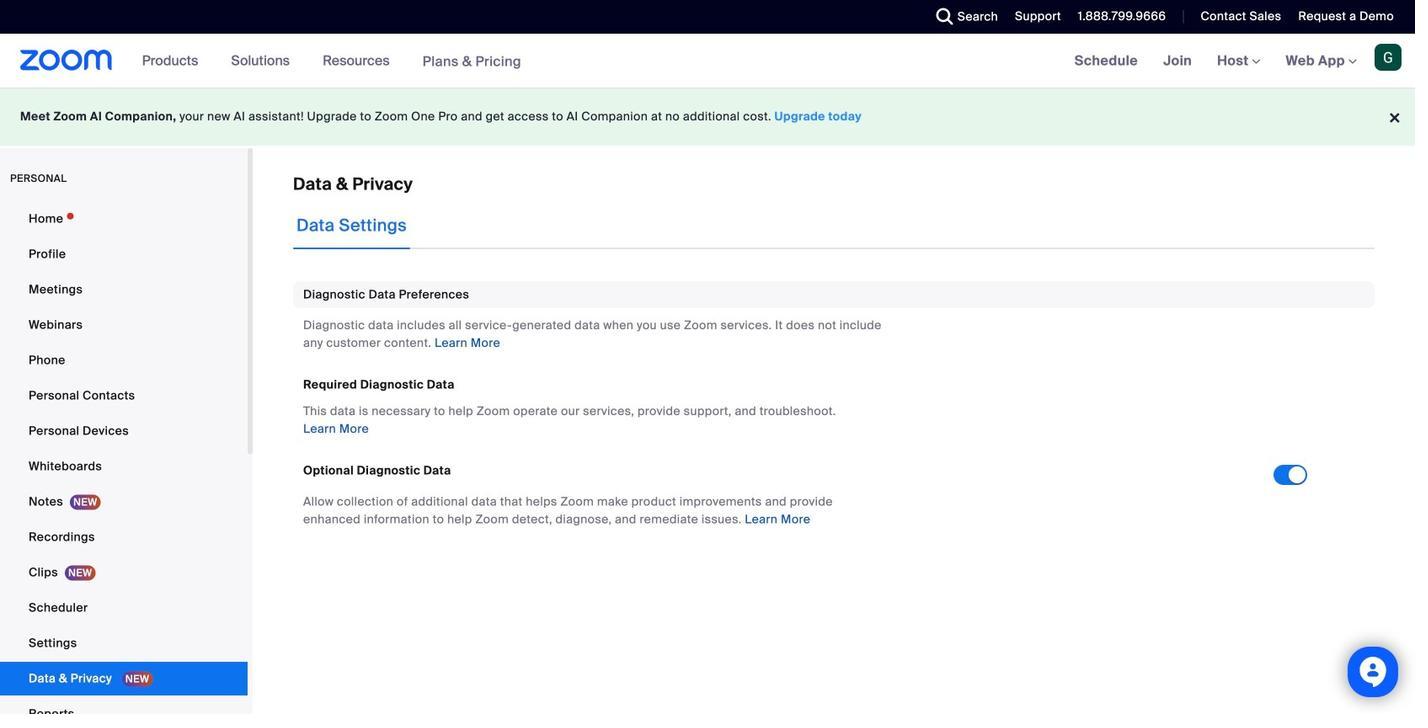 Task type: describe. For each thing, give the bounding box(es) containing it.
product information navigation
[[129, 34, 534, 89]]

personal menu menu
[[0, 202, 248, 715]]

zoom logo image
[[20, 50, 113, 71]]

meetings navigation
[[1062, 34, 1416, 89]]



Task type: locate. For each thing, give the bounding box(es) containing it.
tab
[[293, 202, 411, 249]]

banner
[[0, 34, 1416, 89]]

profile picture image
[[1375, 44, 1402, 71]]

footer
[[0, 88, 1416, 146]]



Task type: vqa. For each thing, say whether or not it's contained in the screenshot.
add Image
no



